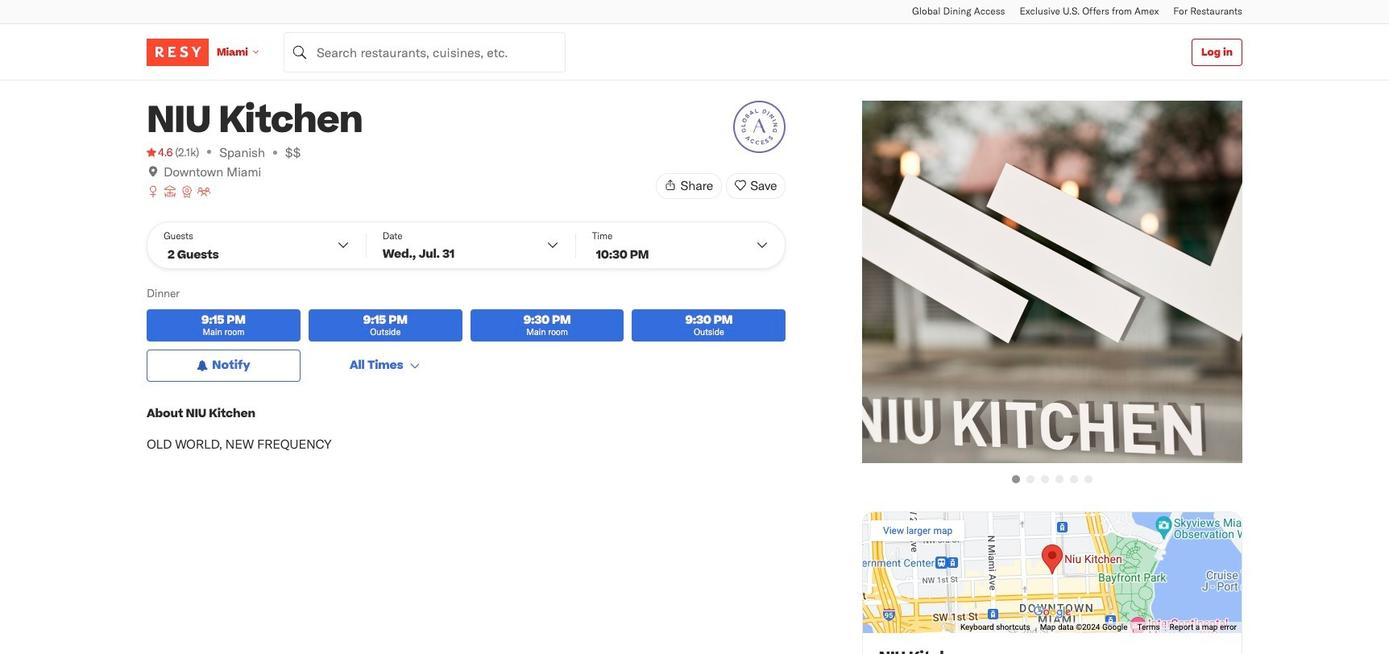 Task type: vqa. For each thing, say whether or not it's contained in the screenshot.
4.8 out of 5 stars image
no



Task type: describe. For each thing, give the bounding box(es) containing it.
4.6 out of 5 stars image
[[147, 144, 173, 160]]

Search restaurants, cuisines, etc. text field
[[284, 32, 566, 72]]



Task type: locate. For each thing, give the bounding box(es) containing it.
None field
[[284, 32, 566, 72]]



